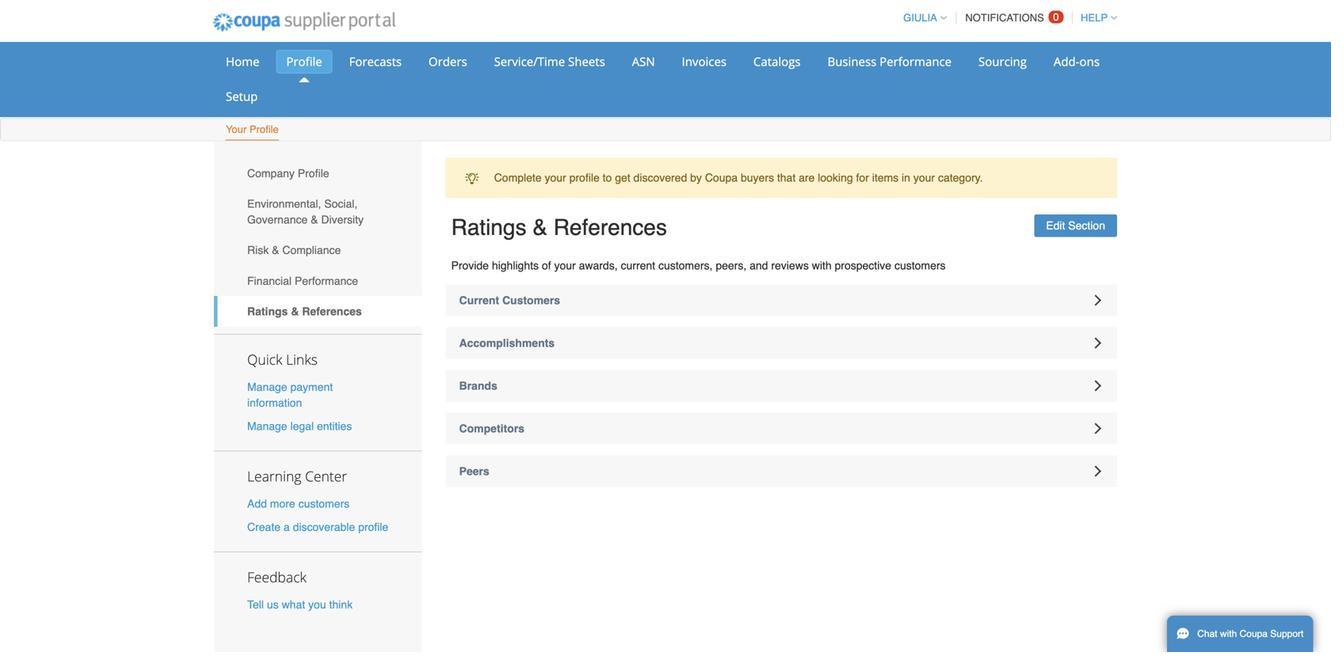 Task type: describe. For each thing, give the bounding box(es) containing it.
more
[[270, 498, 295, 511]]

complete your profile to get discovered by coupa buyers that are looking for items in your category.
[[494, 172, 983, 184]]

create a discoverable profile
[[247, 521, 388, 534]]

create
[[247, 521, 281, 534]]

forecasts
[[349, 53, 402, 70]]

current customers button
[[446, 285, 1117, 317]]

invoices
[[682, 53, 727, 70]]

catalogs link
[[743, 50, 811, 74]]

category.
[[938, 172, 983, 184]]

peers
[[459, 466, 489, 478]]

in
[[902, 172, 910, 184]]

accomplishments heading
[[446, 328, 1117, 359]]

business performance link
[[817, 50, 962, 74]]

manage for manage legal entities
[[247, 420, 287, 433]]

peers button
[[446, 456, 1117, 488]]

to
[[603, 172, 612, 184]]

us
[[267, 599, 279, 612]]

links
[[286, 351, 318, 369]]

1 vertical spatial ratings & references
[[247, 305, 362, 318]]

your
[[226, 124, 247, 136]]

business
[[828, 53, 877, 70]]

coupa inside chat with coupa support "button"
[[1240, 629, 1268, 640]]

giulia
[[903, 12, 937, 24]]

complete
[[494, 172, 542, 184]]

profile inside profile link
[[286, 53, 322, 70]]

information
[[247, 397, 302, 410]]

environmental,
[[247, 198, 321, 210]]

sheets
[[568, 53, 605, 70]]

1 horizontal spatial ratings & references
[[451, 215, 667, 240]]

& inside environmental, social, governance & diversity
[[311, 214, 318, 226]]

0 vertical spatial ratings
[[451, 215, 527, 240]]

accomplishments button
[[446, 328, 1117, 359]]

learning center
[[247, 467, 347, 486]]

& right risk
[[272, 244, 279, 257]]

with inside "button"
[[1220, 629, 1237, 640]]

edit section
[[1046, 220, 1105, 232]]

profile link
[[276, 50, 333, 74]]

setup
[[226, 88, 258, 105]]

you
[[308, 599, 326, 612]]

add more customers
[[247, 498, 350, 511]]

service/time sheets link
[[484, 50, 615, 74]]

notifications
[[965, 12, 1044, 24]]

section
[[1068, 220, 1105, 232]]

& up of
[[533, 215, 547, 240]]

add
[[247, 498, 267, 511]]

peers heading
[[446, 456, 1117, 488]]

awards,
[[579, 260, 618, 272]]

chat with coupa support
[[1198, 629, 1304, 640]]

profile for your profile
[[250, 124, 279, 136]]

highlights
[[492, 260, 539, 272]]

catalogs
[[754, 53, 801, 70]]

profile inside complete your profile to get discovered by coupa buyers that are looking for items in your category. alert
[[569, 172, 600, 184]]

buyers
[[741, 172, 774, 184]]

entities
[[317, 420, 352, 433]]

chat with coupa support button
[[1167, 616, 1313, 653]]

1 vertical spatial customers
[[298, 498, 350, 511]]

ons
[[1080, 53, 1100, 70]]

asn
[[632, 53, 655, 70]]

manage legal entities link
[[247, 420, 352, 433]]

discoverable
[[293, 521, 355, 534]]

performance for financial performance
[[295, 275, 358, 287]]

help link
[[1074, 12, 1117, 24]]

your right in at the right top of page
[[914, 172, 935, 184]]

tell us what you think
[[247, 599, 353, 612]]

home link
[[216, 50, 270, 74]]

prospective
[[835, 260, 892, 272]]

environmental, social, governance & diversity link
[[214, 189, 422, 235]]

0 vertical spatial references
[[554, 215, 667, 240]]

complete your profile to get discovered by coupa buyers that are looking for items in your category. alert
[[446, 158, 1117, 198]]

giulia link
[[896, 12, 947, 24]]

current customers
[[459, 294, 560, 307]]

social,
[[324, 198, 358, 210]]

reviews
[[771, 260, 809, 272]]

of
[[542, 260, 551, 272]]

manage legal entities
[[247, 420, 352, 433]]

notifications 0
[[965, 11, 1059, 24]]

brands
[[459, 380, 497, 393]]

create a discoverable profile link
[[247, 521, 388, 534]]

risk & compliance
[[247, 244, 341, 257]]

asn link
[[622, 50, 665, 74]]

and
[[750, 260, 768, 272]]

sourcing
[[979, 53, 1027, 70]]

brands button
[[446, 370, 1117, 402]]

service/time sheets
[[494, 53, 605, 70]]

add-
[[1054, 53, 1080, 70]]

quick links
[[247, 351, 318, 369]]



Task type: locate. For each thing, give the bounding box(es) containing it.
that
[[777, 172, 796, 184]]

references down financial performance "link"
[[302, 305, 362, 318]]

profile down coupa supplier portal image
[[286, 53, 322, 70]]

competitors heading
[[446, 413, 1117, 445]]

1 horizontal spatial customers
[[895, 260, 946, 272]]

profile for company profile
[[298, 167, 329, 180]]

1 horizontal spatial references
[[554, 215, 667, 240]]

manage up information
[[247, 381, 287, 394]]

company profile link
[[214, 158, 422, 189]]

ratings & references link
[[214, 296, 422, 327]]

manage down information
[[247, 420, 287, 433]]

discovered
[[634, 172, 687, 184]]

coupa left support
[[1240, 629, 1268, 640]]

0 vertical spatial with
[[812, 260, 832, 272]]

0 horizontal spatial with
[[812, 260, 832, 272]]

0 horizontal spatial profile
[[358, 521, 388, 534]]

1 horizontal spatial coupa
[[1240, 629, 1268, 640]]

center
[[305, 467, 347, 486]]

legal
[[290, 420, 314, 433]]

tell
[[247, 599, 264, 612]]

0 horizontal spatial ratings & references
[[247, 305, 362, 318]]

governance
[[247, 214, 308, 226]]

coupa supplier portal image
[[202, 2, 406, 42]]

performance inside "link"
[[295, 275, 358, 287]]

performance down giulia
[[880, 53, 952, 70]]

references
[[554, 215, 667, 240], [302, 305, 362, 318]]

1 vertical spatial with
[[1220, 629, 1237, 640]]

1 vertical spatial references
[[302, 305, 362, 318]]

0 horizontal spatial references
[[302, 305, 362, 318]]

profile inside your profile "link"
[[250, 124, 279, 136]]

with right chat
[[1220, 629, 1237, 640]]

ratings up provide
[[451, 215, 527, 240]]

coupa
[[705, 172, 738, 184], [1240, 629, 1268, 640]]

1 manage from the top
[[247, 381, 287, 394]]

current customers heading
[[446, 285, 1117, 317]]

what
[[282, 599, 305, 612]]

navigation containing notifications 0
[[896, 2, 1117, 33]]

are
[[799, 172, 815, 184]]

business performance
[[828, 53, 952, 70]]

coupa inside complete your profile to get discovered by coupa buyers that are looking for items in your category. alert
[[705, 172, 738, 184]]

2 vertical spatial profile
[[298, 167, 329, 180]]

0 vertical spatial ratings & references
[[451, 215, 667, 240]]

profile left to
[[569, 172, 600, 184]]

customers up discoverable
[[298, 498, 350, 511]]

manage payment information
[[247, 381, 333, 410]]

home
[[226, 53, 260, 70]]

customers
[[502, 294, 560, 307]]

your right complete
[[545, 172, 566, 184]]

ratings & references down financial performance
[[247, 305, 362, 318]]

0 horizontal spatial performance
[[295, 275, 358, 287]]

compliance
[[282, 244, 341, 257]]

items
[[872, 172, 899, 184]]

1 horizontal spatial performance
[[880, 53, 952, 70]]

orders link
[[418, 50, 478, 74]]

edit section link
[[1034, 215, 1117, 237]]

0 vertical spatial customers
[[895, 260, 946, 272]]

0 vertical spatial profile
[[286, 53, 322, 70]]

& left diversity at the top left of the page
[[311, 214, 318, 226]]

profile up environmental, social, governance & diversity link
[[298, 167, 329, 180]]

risk
[[247, 244, 269, 257]]

ratings inside the ratings & references link
[[247, 305, 288, 318]]

2 manage from the top
[[247, 420, 287, 433]]

your profile
[[226, 124, 279, 136]]

help
[[1081, 12, 1108, 24]]

manage payment information link
[[247, 381, 333, 410]]

add more customers link
[[247, 498, 350, 511]]

provide highlights of your awards, current customers, peers, and reviews with prospective customers
[[451, 260, 946, 272]]

references up awards,
[[554, 215, 667, 240]]

competitors button
[[446, 413, 1117, 445]]

ratings
[[451, 215, 527, 240], [247, 305, 288, 318]]

performance for business performance
[[880, 53, 952, 70]]

sourcing link
[[968, 50, 1037, 74]]

profile right your
[[250, 124, 279, 136]]

0 vertical spatial performance
[[880, 53, 952, 70]]

profile right discoverable
[[358, 521, 388, 534]]

chat
[[1198, 629, 1218, 640]]

with right reviews
[[812, 260, 832, 272]]

profile inside company profile link
[[298, 167, 329, 180]]

company profile
[[247, 167, 329, 180]]

ratings & references
[[451, 215, 667, 240], [247, 305, 362, 318]]

1 vertical spatial ratings
[[247, 305, 288, 318]]

brands heading
[[446, 370, 1117, 402]]

invoices link
[[672, 50, 737, 74]]

1 horizontal spatial with
[[1220, 629, 1237, 640]]

current
[[459, 294, 499, 307]]

financial performance link
[[214, 266, 422, 296]]

feedback
[[247, 568, 307, 587]]

1 vertical spatial profile
[[250, 124, 279, 136]]

0 vertical spatial coupa
[[705, 172, 738, 184]]

risk & compliance link
[[214, 235, 422, 266]]

service/time
[[494, 53, 565, 70]]

coupa right by
[[705, 172, 738, 184]]

performance
[[880, 53, 952, 70], [295, 275, 358, 287]]

0 horizontal spatial coupa
[[705, 172, 738, 184]]

think
[[329, 599, 353, 612]]

forecasts link
[[339, 50, 412, 74]]

0 vertical spatial manage
[[247, 381, 287, 394]]

by
[[690, 172, 702, 184]]

payment
[[290, 381, 333, 394]]

learning
[[247, 467, 301, 486]]

ratings down financial
[[247, 305, 288, 318]]

customers,
[[658, 260, 713, 272]]

a
[[284, 521, 290, 534]]

1 vertical spatial performance
[[295, 275, 358, 287]]

performance up the ratings & references link
[[295, 275, 358, 287]]

current
[[621, 260, 655, 272]]

1 horizontal spatial ratings
[[451, 215, 527, 240]]

for
[[856, 172, 869, 184]]

manage inside manage payment information
[[247, 381, 287, 394]]

1 horizontal spatial profile
[[569, 172, 600, 184]]

your right of
[[554, 260, 576, 272]]

manage for manage payment information
[[247, 381, 287, 394]]

diversity
[[321, 214, 364, 226]]

support
[[1270, 629, 1304, 640]]

get
[[615, 172, 630, 184]]

1 vertical spatial coupa
[[1240, 629, 1268, 640]]

0 horizontal spatial customers
[[298, 498, 350, 511]]

financial performance
[[247, 275, 358, 287]]

1 vertical spatial manage
[[247, 420, 287, 433]]

accomplishments
[[459, 337, 555, 350]]

& down financial performance
[[291, 305, 299, 318]]

customers right prospective
[[895, 260, 946, 272]]

your profile link
[[225, 120, 280, 141]]

looking
[[818, 172, 853, 184]]

0 vertical spatial profile
[[569, 172, 600, 184]]

add-ons
[[1054, 53, 1100, 70]]

0 horizontal spatial ratings
[[247, 305, 288, 318]]

financial
[[247, 275, 292, 287]]

1 vertical spatial profile
[[358, 521, 388, 534]]

edit
[[1046, 220, 1065, 232]]

add-ons link
[[1043, 50, 1110, 74]]

navigation
[[896, 2, 1117, 33]]

ratings & references up of
[[451, 215, 667, 240]]

0
[[1053, 11, 1059, 23]]



Task type: vqa. For each thing, say whether or not it's contained in the screenshot.
responding,
no



